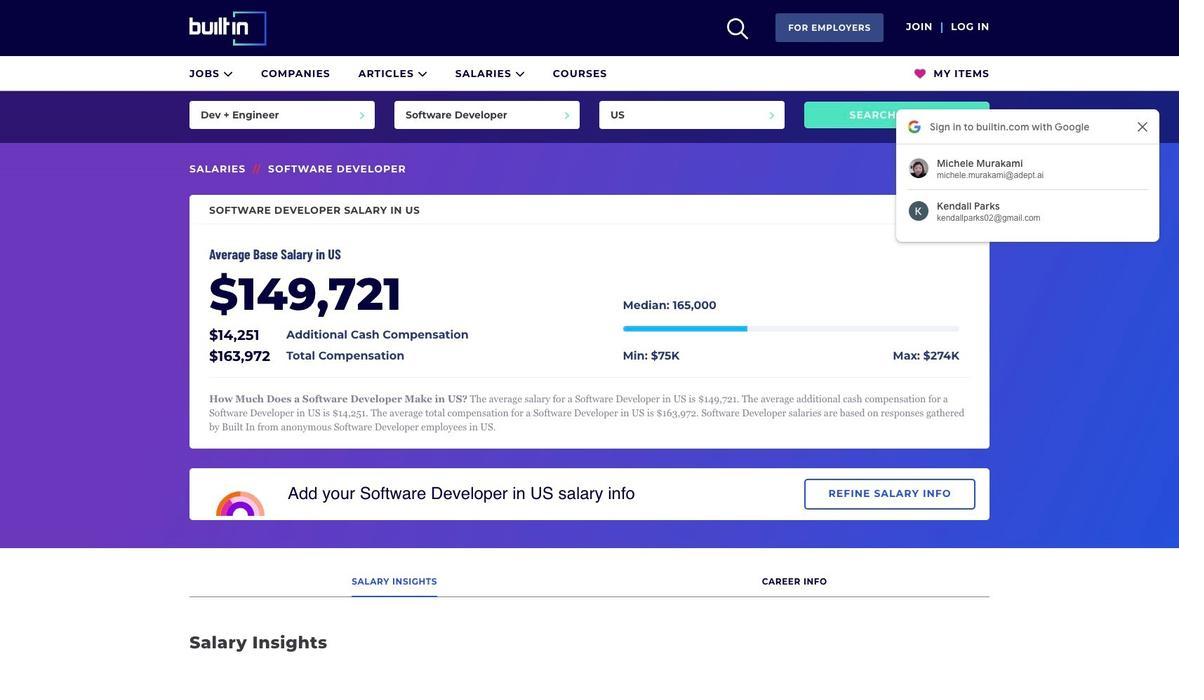 Task type: locate. For each thing, give the bounding box(es) containing it.
icon image
[[727, 18, 748, 39], [915, 68, 926, 79], [223, 68, 233, 78], [417, 68, 427, 78], [515, 68, 525, 78]]



Task type: describe. For each thing, give the bounding box(es) containing it.
built in national image
[[190, 11, 286, 45]]



